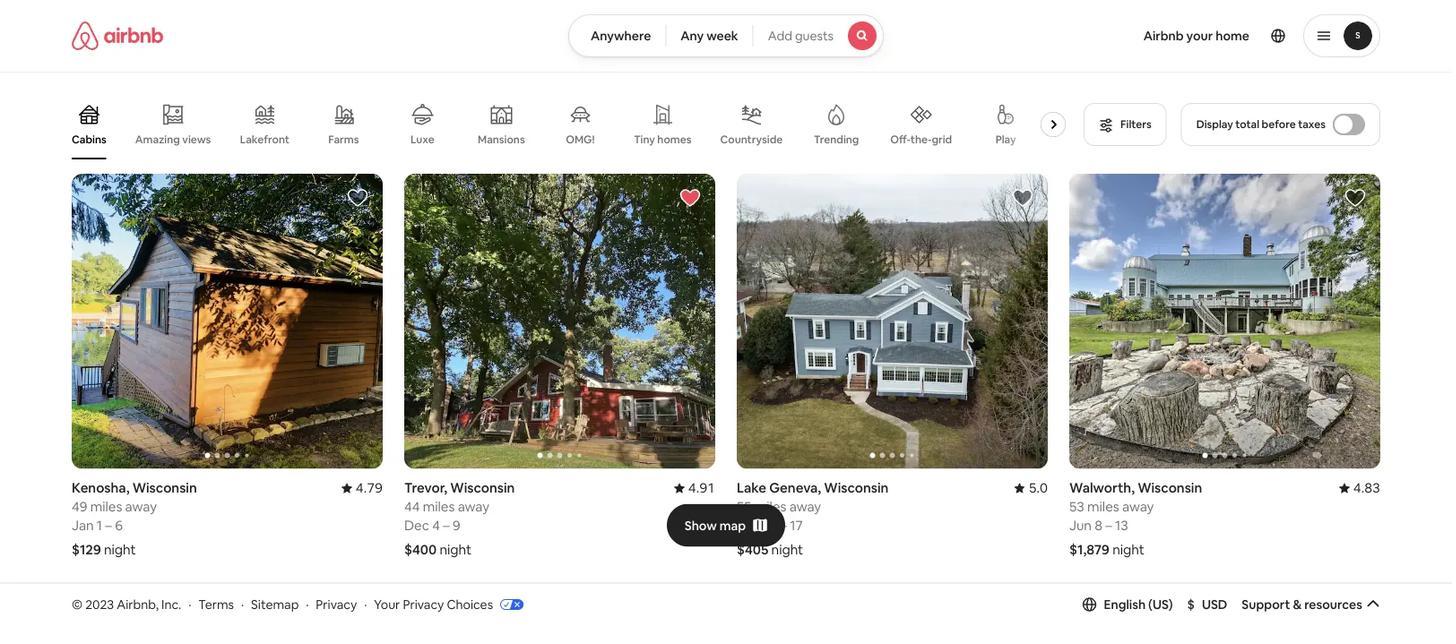 Task type: locate. For each thing, give the bounding box(es) containing it.
3 – from the left
[[781, 518, 787, 535]]

(us)
[[1149, 597, 1174, 613]]

4 miles from the left
[[1088, 499, 1120, 516]]

omg!
[[566, 133, 595, 147]]

miles inside walworth, wisconsin 53 miles away jun 8 – 13 $1,879 night
[[1088, 499, 1120, 516]]

2 wisconsin from the left
[[451, 480, 515, 497]]

farms
[[328, 133, 359, 147]]

inc.
[[161, 597, 181, 613]]

miles for jan
[[90, 499, 122, 516]]

53
[[1070, 499, 1085, 516]]

5.0 out of 5 average rating image
[[1015, 480, 1048, 497]]

airbnb,
[[117, 597, 159, 613]]

– inside walworth, wisconsin 53 miles away jun 8 – 13 $1,879 night
[[1106, 518, 1113, 535]]

your privacy choices
[[374, 597, 493, 613]]

1 privacy from the left
[[316, 597, 357, 613]]

group
[[72, 90, 1074, 160], [72, 174, 383, 470], [404, 174, 716, 470], [737, 174, 1048, 470], [1070, 174, 1381, 470], [72, 595, 383, 627], [404, 595, 716, 627], [737, 595, 1048, 627], [737, 595, 1048, 627], [1070, 595, 1381, 627]]

away inside walworth, wisconsin 53 miles away jun 8 – 13 $1,879 night
[[1123, 499, 1155, 516]]

none search field containing anywhere
[[569, 14, 884, 57]]

night inside trevor, wisconsin 44 miles away dec 4 – 9 $400 night
[[440, 542, 472, 559]]

wisconsin up 9
[[451, 480, 515, 497]]

night down 17
[[772, 542, 804, 559]]

miles inside "kenosha, wisconsin 49 miles away jan 1 – 6 $129 night"
[[90, 499, 122, 516]]

2 away from the left
[[458, 499, 490, 516]]

lakefront
[[240, 133, 290, 147]]

1 night from the left
[[104, 542, 136, 559]]

night down 6
[[104, 542, 136, 559]]

usd
[[1203, 597, 1228, 613]]

1 wisconsin from the left
[[132, 480, 197, 497]]

· left privacy link
[[306, 597, 309, 613]]

before
[[1262, 117, 1296, 131]]

anywhere
[[591, 28, 651, 44]]

– inside "kenosha, wisconsin 49 miles away jan 1 – 6 $129 night"
[[105, 518, 112, 535]]

1 miles from the left
[[90, 499, 122, 516]]

night for jan 1 – 6
[[104, 542, 136, 559]]

1 away from the left
[[125, 499, 157, 516]]

3 miles from the left
[[755, 499, 787, 516]]

4 away from the left
[[1123, 499, 1155, 516]]

away for 49 miles away
[[125, 499, 157, 516]]

– right 1
[[105, 518, 112, 535]]

away up 17
[[790, 499, 822, 516]]

terms
[[198, 597, 234, 613]]

off-
[[891, 133, 911, 146]]

–
[[105, 518, 112, 535], [443, 518, 450, 535], [781, 518, 787, 535], [1106, 518, 1113, 535]]

profile element
[[906, 0, 1381, 72]]

55
[[737, 499, 752, 516]]

night
[[104, 542, 136, 559], [440, 542, 472, 559], [772, 542, 804, 559], [1113, 542, 1145, 559]]

sitemap
[[251, 597, 299, 613]]

display total before taxes
[[1197, 117, 1326, 131]]

privacy
[[316, 597, 357, 613], [403, 597, 444, 613]]

miles down walworth,
[[1088, 499, 1120, 516]]

– right 8
[[1106, 518, 1113, 535]]

views
[[182, 133, 211, 146]]

away up 13
[[1123, 499, 1155, 516]]

privacy right your
[[403, 597, 444, 613]]

– left 9
[[443, 518, 450, 535]]

4 – from the left
[[1106, 518, 1113, 535]]

away for 53 miles away
[[1123, 499, 1155, 516]]

2 – from the left
[[443, 518, 450, 535]]

– inside the lake geneva, wisconsin 55 miles away nov 12 – 17 $405 night
[[781, 518, 787, 535]]

12
[[765, 518, 778, 535]]

support
[[1242, 597, 1291, 613]]

4.91 out of 5 average rating image
[[674, 480, 716, 497]]

8
[[1095, 518, 1103, 535]]

9
[[453, 518, 461, 535]]

· right inc.
[[188, 597, 191, 613]]

english (us)
[[1105, 597, 1174, 613]]

$ usd
[[1188, 597, 1228, 613]]

jun
[[1070, 518, 1092, 535]]

wisconsin right geneva,
[[825, 480, 889, 497]]

privacy left your
[[316, 597, 357, 613]]

the-
[[911, 133, 932, 146]]

your privacy choices link
[[374, 597, 524, 614]]

miles for jun
[[1088, 499, 1120, 516]]

wisconsin for 49 miles away
[[132, 480, 197, 497]]

miles up 4
[[423, 499, 455, 516]]

2 night from the left
[[440, 542, 472, 559]]

miles down kenosha,
[[90, 499, 122, 516]]

1 – from the left
[[105, 518, 112, 535]]

luxe
[[411, 133, 435, 147]]

3 night from the left
[[772, 542, 804, 559]]

english
[[1105, 597, 1146, 613]]

add guests
[[768, 28, 834, 44]]

wisconsin right kenosha,
[[132, 480, 197, 497]]

miles up 12
[[755, 499, 787, 516]]

2 miles from the left
[[423, 499, 455, 516]]

3 wisconsin from the left
[[825, 480, 889, 497]]

taxes
[[1299, 117, 1326, 131]]

· right terms
[[241, 597, 244, 613]]

night down 9
[[440, 542, 472, 559]]

choices
[[447, 597, 493, 613]]

grid
[[932, 133, 953, 146]]

None search field
[[569, 14, 884, 57]]

$400
[[404, 542, 437, 559]]

3 · from the left
[[306, 597, 309, 613]]

17
[[790, 518, 803, 535]]

3 away from the left
[[790, 499, 822, 516]]

4 night from the left
[[1113, 542, 1145, 559]]

walworth,
[[1070, 480, 1135, 497]]

miles inside trevor, wisconsin 44 miles away dec 4 – 9 $400 night
[[423, 499, 455, 516]]

homes
[[658, 133, 692, 147]]

your
[[1187, 28, 1214, 44]]

– left 17
[[781, 518, 787, 535]]

any week
[[681, 28, 739, 44]]

add guests button
[[753, 14, 884, 57]]

off-the-grid
[[891, 133, 953, 146]]

night inside walworth, wisconsin 53 miles away jun 8 – 13 $1,879 night
[[1113, 542, 1145, 559]]

wisconsin inside walworth, wisconsin 53 miles away jun 8 – 13 $1,879 night
[[1138, 480, 1203, 497]]

1 · from the left
[[188, 597, 191, 613]]

wisconsin
[[132, 480, 197, 497], [451, 480, 515, 497], [825, 480, 889, 497], [1138, 480, 1203, 497]]

away inside "kenosha, wisconsin 49 miles away jan 1 – 6 $129 night"
[[125, 499, 157, 516]]

english (us) button
[[1083, 597, 1174, 613]]

– inside trevor, wisconsin 44 miles away dec 4 – 9 $400 night
[[443, 518, 450, 535]]

away inside trevor, wisconsin 44 miles away dec 4 – 9 $400 night
[[458, 499, 490, 516]]

remove from wishlist: trevor, wisconsin image
[[680, 187, 701, 209]]

4.83
[[1354, 480, 1381, 497]]

wisconsin inside trevor, wisconsin 44 miles away dec 4 – 9 $400 night
[[451, 480, 515, 497]]

mansions
[[478, 133, 525, 147]]

5.0
[[1029, 480, 1048, 497]]

show map button
[[667, 505, 786, 548]]

4 · from the left
[[364, 597, 367, 613]]

4.83 out of 5 average rating image
[[1340, 480, 1381, 497]]

wisconsin inside "kenosha, wisconsin 49 miles away jan 1 – 6 $129 night"
[[132, 480, 197, 497]]

miles inside the lake geneva, wisconsin 55 miles away nov 12 – 17 $405 night
[[755, 499, 787, 516]]

add to wishlist: kenosha, wisconsin image
[[347, 187, 369, 209]]

1 horizontal spatial privacy
[[403, 597, 444, 613]]

your
[[374, 597, 400, 613]]

play
[[996, 133, 1017, 147]]

4 wisconsin from the left
[[1138, 480, 1203, 497]]

night inside "kenosha, wisconsin 49 miles away jan 1 – 6 $129 night"
[[104, 542, 136, 559]]

away down kenosha,
[[125, 499, 157, 516]]

4
[[432, 518, 440, 535]]

– for dec 4 – 9
[[443, 518, 450, 535]]

·
[[188, 597, 191, 613], [241, 597, 244, 613], [306, 597, 309, 613], [364, 597, 367, 613]]

jan
[[72, 518, 94, 535]]

4.79 out of 5 average rating image
[[341, 480, 383, 497]]

wisconsin right walworth,
[[1138, 480, 1203, 497]]

away inside the lake geneva, wisconsin 55 miles away nov 12 – 17 $405 night
[[790, 499, 822, 516]]

away
[[125, 499, 157, 516], [458, 499, 490, 516], [790, 499, 822, 516], [1123, 499, 1155, 516]]

any week button
[[666, 14, 754, 57]]

2023
[[85, 597, 114, 613]]

away up 9
[[458, 499, 490, 516]]

add to wishlist: lake geneva, wisconsin image
[[1013, 187, 1034, 209]]

add
[[768, 28, 793, 44]]

· left your
[[364, 597, 367, 613]]

0 horizontal spatial privacy
[[316, 597, 357, 613]]

night down 13
[[1113, 542, 1145, 559]]

tiny homes
[[634, 133, 692, 147]]

1
[[97, 518, 102, 535]]



Task type: vqa. For each thing, say whether or not it's contained in the screenshot.


Task type: describe. For each thing, give the bounding box(es) containing it.
kenosha,
[[72, 480, 130, 497]]

home
[[1216, 28, 1250, 44]]

add to wishlist: walworth, wisconsin image
[[1345, 187, 1367, 209]]

week
[[707, 28, 739, 44]]

terms · sitemap · privacy
[[198, 597, 357, 613]]

night for dec 4 – 9
[[440, 542, 472, 559]]

airbnb
[[1144, 28, 1184, 44]]

$405
[[737, 542, 769, 559]]

show
[[685, 518, 717, 534]]

guests
[[795, 28, 834, 44]]

map
[[720, 518, 746, 534]]

privacy link
[[316, 597, 357, 613]]

add to wishlist: sawyer, michigan image
[[1345, 609, 1367, 627]]

2 privacy from the left
[[403, 597, 444, 613]]

wisconsin for 53 miles away
[[1138, 480, 1203, 497]]

group containing amazing views
[[72, 90, 1074, 160]]

airbnb your home link
[[1133, 17, 1261, 55]]

trevor, wisconsin 44 miles away dec 4 – 9 $400 night
[[404, 480, 515, 559]]

away for 44 miles away
[[458, 499, 490, 516]]

sitemap link
[[251, 597, 299, 613]]

add to wishlist: mokena, illinois image
[[347, 609, 369, 627]]

© 2023 airbnb, inc. ·
[[72, 597, 191, 613]]

$129
[[72, 542, 101, 559]]

wisconsin for 44 miles away
[[451, 480, 515, 497]]

display
[[1197, 117, 1234, 131]]

night inside the lake geneva, wisconsin 55 miles away nov 12 – 17 $405 night
[[772, 542, 804, 559]]

– for jan 1 – 6
[[105, 518, 112, 535]]

2 · from the left
[[241, 597, 244, 613]]

dec
[[404, 518, 430, 535]]

support & resources
[[1242, 597, 1363, 613]]

airbnb your home
[[1144, 28, 1250, 44]]

tiny
[[634, 133, 655, 147]]

6
[[115, 518, 123, 535]]

filters
[[1121, 117, 1152, 131]]

49
[[72, 499, 87, 516]]

wisconsin inside the lake geneva, wisconsin 55 miles away nov 12 – 17 $405 night
[[825, 480, 889, 497]]

$1,879
[[1070, 542, 1110, 559]]

&
[[1294, 597, 1302, 613]]

lake
[[737, 480, 767, 497]]

amazing views
[[135, 133, 211, 146]]

display total before taxes button
[[1182, 103, 1381, 146]]

trevor,
[[404, 480, 448, 497]]

resources
[[1305, 597, 1363, 613]]

night for jun 8 – 13
[[1113, 542, 1145, 559]]

terms link
[[198, 597, 234, 613]]

trending
[[814, 133, 859, 147]]

show map
[[685, 518, 746, 534]]

– for jun 8 – 13
[[1106, 518, 1113, 535]]

cabins
[[72, 133, 106, 147]]

44
[[404, 499, 420, 516]]

13
[[1116, 518, 1129, 535]]

amazing
[[135, 133, 180, 146]]

lake geneva, wisconsin 55 miles away nov 12 – 17 $405 night
[[737, 480, 889, 559]]

any
[[681, 28, 704, 44]]

miles for dec
[[423, 499, 455, 516]]

total
[[1236, 117, 1260, 131]]

geneva,
[[770, 480, 822, 497]]

4.91
[[689, 480, 716, 497]]

anywhere button
[[569, 14, 667, 57]]

nov
[[737, 518, 762, 535]]

walworth, wisconsin 53 miles away jun 8 – 13 $1,879 night
[[1070, 480, 1203, 559]]

filters button
[[1084, 103, 1167, 146]]

countryside
[[721, 133, 783, 147]]

4.79
[[356, 480, 383, 497]]

kenosha, wisconsin 49 miles away jan 1 – 6 $129 night
[[72, 480, 197, 559]]

©
[[72, 597, 83, 613]]

$
[[1188, 597, 1195, 613]]



